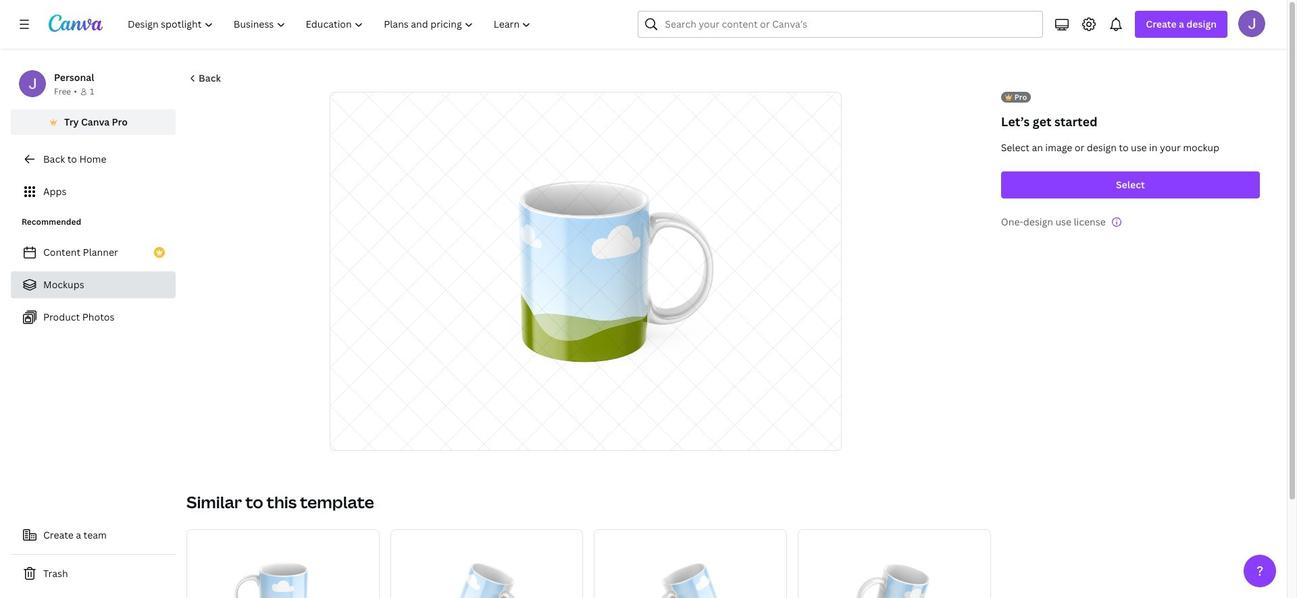 Task type: describe. For each thing, give the bounding box(es) containing it.
4 group from the left
[[798, 530, 992, 599]]

1 group from the left
[[187, 530, 380, 599]]

top level navigation element
[[119, 11, 543, 38]]



Task type: locate. For each thing, give the bounding box(es) containing it.
jacob simon image
[[1239, 10, 1266, 37]]

None search field
[[638, 11, 1044, 38]]

Search search field
[[665, 11, 1017, 37]]

3 group from the left
[[594, 530, 788, 599]]

list
[[11, 239, 176, 331]]

2 group from the left
[[391, 530, 584, 599]]

group
[[187, 530, 380, 599], [391, 530, 584, 599], [594, 530, 788, 599], [798, 530, 992, 599]]



Task type: vqa. For each thing, say whether or not it's contained in the screenshot.
SEARCH search box
yes



